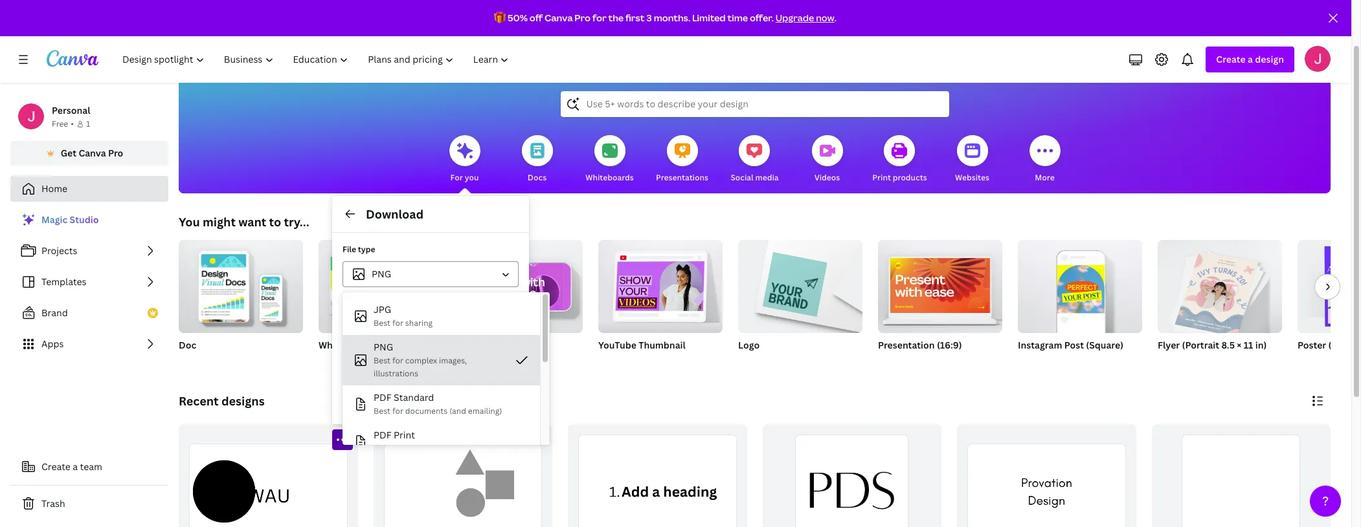 Task type: locate. For each thing, give the bounding box(es) containing it.
canva right off
[[545, 12, 573, 24]]

you might want to try...
[[179, 214, 309, 230]]

(18
[[1329, 339, 1342, 352]]

png inside button
[[372, 268, 391, 280]]

× inside flyer (portrait 8.5 × 11 in) group
[[1237, 339, 1242, 352]]

presentations button
[[656, 126, 708, 194]]

create inside button
[[41, 461, 71, 473]]

× inside poster (18 × 24 in portrait) group
[[1344, 339, 1349, 352]]

you
[[179, 214, 200, 230]]

videos
[[815, 172, 840, 183]]

0 horizontal spatial canva
[[79, 147, 106, 159]]

1 horizontal spatial print
[[873, 172, 891, 183]]

1 vertical spatial pro
[[108, 147, 123, 159]]

presentation (16:9)
[[878, 339, 962, 352]]

None search field
[[561, 91, 949, 117]]

download inside download button
[[408, 395, 453, 407]]

create left design
[[1216, 53, 1246, 65]]

1 vertical spatial canva
[[79, 147, 106, 159]]

best inside pdf standard best for documents (and emailing)
[[374, 406, 391, 417]]

for left printing
[[392, 444, 403, 455]]

pdf inside pdf print best for printing
[[374, 429, 392, 442]]

group for presentation (16:9)
[[878, 235, 1002, 334]]

4 best from the top
[[374, 444, 391, 455]]

print left products
[[873, 172, 891, 183]]

0 horizontal spatial a
[[73, 461, 78, 473]]

pdf inside pdf standard best for documents (and emailing)
[[374, 392, 392, 404]]

logo group
[[738, 235, 863, 368]]

first
[[626, 12, 645, 24]]

1 horizontal spatial a
[[1248, 53, 1253, 65]]

(portrait
[[1182, 339, 1220, 352]]

for inside pdf print best for printing
[[392, 444, 403, 455]]

best inside png best for complex images, illustrations
[[374, 356, 391, 367]]

illustrations
[[374, 368, 418, 379]]

print
[[873, 172, 891, 183], [394, 429, 415, 442]]

for
[[592, 12, 607, 24], [392, 318, 403, 329], [392, 356, 403, 367], [392, 406, 403, 417], [392, 444, 403, 455]]

social
[[731, 172, 754, 183]]

8.5
[[1222, 339, 1235, 352]]

pro left the
[[575, 12, 591, 24]]

flyer (portrait 8.5 × 11 in) group
[[1158, 235, 1282, 368]]

free
[[52, 119, 68, 130]]

file type
[[343, 244, 375, 255]]

best down 'jpg'
[[374, 318, 391, 329]]

best inside pdf print best for printing
[[374, 444, 391, 455]]

pro inside button
[[108, 147, 123, 159]]

2 pdf from the top
[[374, 429, 392, 442]]

1,280 × 720 px
[[343, 324, 395, 335]]

0 vertical spatial create
[[1216, 53, 1246, 65]]

websites
[[955, 172, 990, 183]]

team
[[80, 461, 102, 473]]

time
[[728, 12, 748, 24]]

group for doc
[[179, 235, 303, 334]]

3 best from the top
[[374, 406, 391, 417]]

trash
[[41, 498, 65, 510]]

docs
[[528, 172, 547, 183]]

products
[[893, 172, 927, 183]]

create a design button
[[1206, 47, 1295, 73]]

magic studio
[[41, 214, 99, 226]]

background
[[416, 346, 467, 358]]

1 vertical spatial create
[[41, 461, 71, 473]]

standard
[[394, 392, 434, 404]]

0 horizontal spatial pro
[[108, 147, 123, 159]]

0 vertical spatial pro
[[575, 12, 591, 24]]

png inside png best for complex images, illustrations
[[374, 341, 393, 354]]

× left the 11 on the right bottom of the page
[[1237, 339, 1242, 352]]

png down type
[[372, 268, 391, 280]]

instagram
[[1018, 339, 1062, 352]]

0 horizontal spatial create
[[41, 461, 71, 473]]

youtube
[[598, 339, 636, 352]]

for up illustrations
[[392, 356, 403, 367]]

a inside button
[[73, 461, 78, 473]]

1 best from the top
[[374, 318, 391, 329]]

pdf down compress
[[374, 392, 392, 404]]

1 horizontal spatial create
[[1216, 53, 1246, 65]]

videos button
[[812, 126, 843, 194]]

1 vertical spatial print
[[394, 429, 415, 442]]

a for design
[[1248, 53, 1253, 65]]

list containing magic studio
[[10, 207, 168, 357]]

pro
[[575, 12, 591, 24], [108, 147, 123, 159]]

for right 720
[[392, 318, 403, 329]]

print up printing
[[394, 429, 415, 442]]

create for create a team
[[41, 461, 71, 473]]

upgrade now button
[[776, 12, 835, 24]]

print products button
[[873, 126, 927, 194]]

free •
[[52, 119, 74, 130]]

1 vertical spatial png
[[374, 341, 393, 354]]

best inside jpg best for sharing
[[374, 318, 391, 329]]

for inside jpg best for sharing
[[392, 318, 403, 329]]

try...
[[284, 214, 309, 230]]

1 vertical spatial download
[[408, 395, 453, 407]]

best left printing
[[374, 444, 391, 455]]

for down 'standard'
[[392, 406, 403, 417]]

a left design
[[1248, 53, 1253, 65]]

doc group
[[179, 235, 303, 368]]

png
[[372, 268, 391, 280], [374, 341, 393, 354]]

presentation (16:9) group
[[878, 235, 1002, 368]]

0 horizontal spatial print
[[394, 429, 415, 442]]

create left team
[[41, 461, 71, 473]]

create for create a design
[[1216, 53, 1246, 65]]

50%
[[508, 12, 528, 24]]

1 vertical spatial pdf
[[374, 429, 392, 442]]

create
[[1216, 53, 1246, 65], [41, 461, 71, 473]]

best up pdf print best for printing
[[374, 406, 391, 417]]

off
[[530, 12, 543, 24]]

png down 720
[[374, 341, 393, 354]]

more
[[1035, 172, 1055, 183]]

1 horizontal spatial pro
[[575, 12, 591, 24]]

0 vertical spatial pdf
[[374, 392, 392, 404]]

printing
[[405, 444, 435, 455]]

want
[[238, 214, 266, 230]]

youtube thumbnail
[[598, 339, 686, 352]]

2 best from the top
[[374, 356, 391, 367]]

canva right the get
[[79, 147, 106, 159]]

0 vertical spatial a
[[1248, 53, 1253, 65]]

apps link
[[10, 332, 168, 357]]

a inside dropdown button
[[1248, 53, 1253, 65]]

brand
[[41, 307, 68, 319]]

upgrade
[[776, 12, 814, 24]]

× left 720
[[365, 324, 369, 335]]

templates
[[41, 276, 86, 288]]

a left team
[[73, 461, 78, 473]]

download
[[366, 207, 424, 222], [408, 395, 453, 407]]

0 vertical spatial print
[[873, 172, 891, 183]]

pdf for pdf print
[[374, 429, 392, 442]]

3
[[647, 12, 652, 24]]

for inside png best for complex images, illustrations
[[392, 356, 403, 367]]

1 horizontal spatial canva
[[545, 12, 573, 24]]

1 pdf from the top
[[374, 392, 392, 404]]

unlimited
[[319, 356, 355, 367]]

png for png
[[372, 268, 391, 280]]

logo
[[738, 339, 760, 352]]

1,280
[[343, 324, 364, 335]]

projects
[[41, 245, 77, 257]]

0 vertical spatial png
[[372, 268, 391, 280]]

0 vertical spatial canva
[[545, 12, 573, 24]]

transparent background link
[[343, 342, 519, 363]]

studio
[[70, 214, 99, 226]]

pro up home link
[[108, 147, 123, 159]]

jpg
[[374, 304, 391, 316]]

create inside dropdown button
[[1216, 53, 1246, 65]]

for you
[[450, 172, 479, 183]]

Search search field
[[586, 92, 923, 117]]

best
[[374, 318, 391, 329], [374, 356, 391, 367], [374, 406, 391, 417], [374, 444, 391, 455]]

pdf standard option
[[343, 386, 540, 424]]

now
[[816, 12, 835, 24]]

poster (18 × 24 in portrait) group
[[1298, 240, 1361, 368]]

print inside button
[[873, 172, 891, 183]]

list
[[10, 207, 168, 357]]

× left 24
[[1344, 339, 1349, 352]]

whiteboards
[[586, 172, 634, 183]]

recent designs
[[179, 394, 265, 409]]

complex
[[405, 356, 437, 367]]

group
[[179, 235, 303, 334], [459, 235, 583, 334], [598, 235, 723, 334], [738, 235, 863, 334], [878, 235, 1002, 334], [1018, 235, 1142, 334], [1158, 235, 1282, 338], [319, 240, 443, 334], [1298, 240, 1361, 334]]

1 vertical spatial a
[[73, 461, 78, 473]]

home link
[[10, 176, 168, 202]]

pdf
[[374, 392, 392, 404], [374, 429, 392, 442]]

pdf down download button
[[374, 429, 392, 442]]

png best for complex images, illustrations
[[374, 341, 467, 379]]

presentation
[[878, 339, 935, 352]]

best up illustrations
[[374, 356, 391, 367]]

png for png best for complex images, illustrations
[[374, 341, 393, 354]]



Task type: describe. For each thing, give the bounding box(es) containing it.
get
[[61, 147, 76, 159]]

pdf print option
[[343, 424, 540, 461]]

offer.
[[750, 12, 774, 24]]

months.
[[654, 12, 690, 24]]

type
[[358, 244, 375, 255]]

templates link
[[10, 269, 168, 295]]

thumbnail
[[639, 339, 686, 352]]

download button
[[343, 389, 519, 414]]

sharing
[[405, 318, 433, 329]]

compress file (lower quality)
[[361, 367, 485, 379]]

pdf for pdf standard
[[374, 392, 392, 404]]

.
[[835, 12, 837, 24]]

a for team
[[73, 461, 78, 473]]

james peterson image
[[1305, 46, 1331, 72]]

poster (18 × 24
[[1298, 339, 1361, 352]]

whiteboard unlimited
[[319, 339, 370, 367]]

jpg best for sharing
[[374, 304, 433, 329]]

you
[[465, 172, 479, 183]]

(square)
[[1086, 339, 1124, 352]]

png option
[[343, 335, 540, 386]]

create a design
[[1216, 53, 1284, 65]]

jpg option
[[343, 298, 540, 335]]

personal
[[52, 104, 90, 117]]

File type button
[[343, 262, 519, 288]]

recent
[[179, 394, 219, 409]]

pdf standard best for documents (and emailing)
[[374, 392, 502, 417]]

post
[[1064, 339, 1084, 352]]

might
[[203, 214, 236, 230]]

print products
[[873, 172, 927, 183]]

11
[[1244, 339, 1253, 352]]

24
[[1351, 339, 1361, 352]]

youtube thumbnail group
[[598, 235, 723, 368]]

magic
[[41, 214, 68, 226]]

whiteboards button
[[586, 126, 634, 194]]

group for poster (18 × 24
[[1298, 240, 1361, 334]]

whiteboard
[[319, 339, 370, 352]]

the
[[608, 12, 624, 24]]

apps
[[41, 338, 64, 350]]

top level navigation element
[[114, 47, 520, 73]]

quality)
[[452, 367, 485, 379]]

instagram post (square)
[[1018, 339, 1124, 352]]

limited
[[692, 12, 726, 24]]

print inside pdf print best for printing
[[394, 429, 415, 442]]

group for logo
[[738, 235, 863, 334]]

720
[[371, 324, 385, 335]]

social media button
[[731, 126, 779, 194]]

social media
[[731, 172, 779, 183]]

home
[[41, 183, 67, 195]]

brand link
[[10, 300, 168, 326]]

presentations
[[656, 172, 708, 183]]

(16:9)
[[937, 339, 962, 352]]

🎁
[[494, 12, 506, 24]]

in)
[[1256, 339, 1267, 352]]

canva inside get canva pro button
[[79, 147, 106, 159]]

•
[[71, 119, 74, 130]]

emailing)
[[468, 406, 502, 417]]

for you button
[[449, 126, 480, 194]]

1
[[86, 119, 90, 130]]

websites button
[[955, 126, 990, 194]]

group for youtube thumbnail
[[598, 235, 723, 334]]

for left the
[[592, 12, 607, 24]]

flyer (portrait 8.5 × 11 in)
[[1158, 339, 1267, 352]]

design
[[1255, 53, 1284, 65]]

× right size
[[362, 294, 366, 306]]

for
[[450, 172, 463, 183]]

pdf print best for printing
[[374, 429, 435, 455]]

for inside pdf standard best for documents (and emailing)
[[392, 406, 403, 417]]

to
[[269, 214, 281, 230]]

whiteboard group
[[319, 240, 443, 368]]

Size × text field
[[492, 293, 517, 308]]

create a team
[[41, 461, 102, 473]]

get canva pro button
[[10, 141, 168, 166]]

file
[[343, 244, 356, 255]]

size ×
[[343, 294, 366, 306]]

transparent background
[[361, 346, 467, 358]]

get canva pro
[[61, 147, 123, 159]]

instagram post (square) group
[[1018, 235, 1142, 368]]

documents
[[405, 406, 448, 417]]

designs
[[221, 394, 265, 409]]

more button
[[1029, 126, 1060, 194]]

video
[[459, 339, 484, 352]]

0 vertical spatial download
[[366, 207, 424, 222]]

video group
[[459, 235, 583, 368]]

px
[[387, 324, 395, 335]]

poster
[[1298, 339, 1326, 352]]

projects link
[[10, 238, 168, 264]]

group for flyer (portrait 8.5 × 11 in)
[[1158, 235, 1282, 338]]

group for video
[[459, 235, 583, 334]]

compress
[[361, 367, 405, 379]]

docs button
[[522, 126, 553, 194]]

file type list box
[[343, 298, 540, 528]]

size
[[343, 294, 360, 306]]

file
[[407, 367, 420, 379]]

compress file (lower quality) link
[[343, 363, 519, 383]]



Task type: vqa. For each thing, say whether or not it's contained in the screenshot.
Whiteboard group at the left
yes



